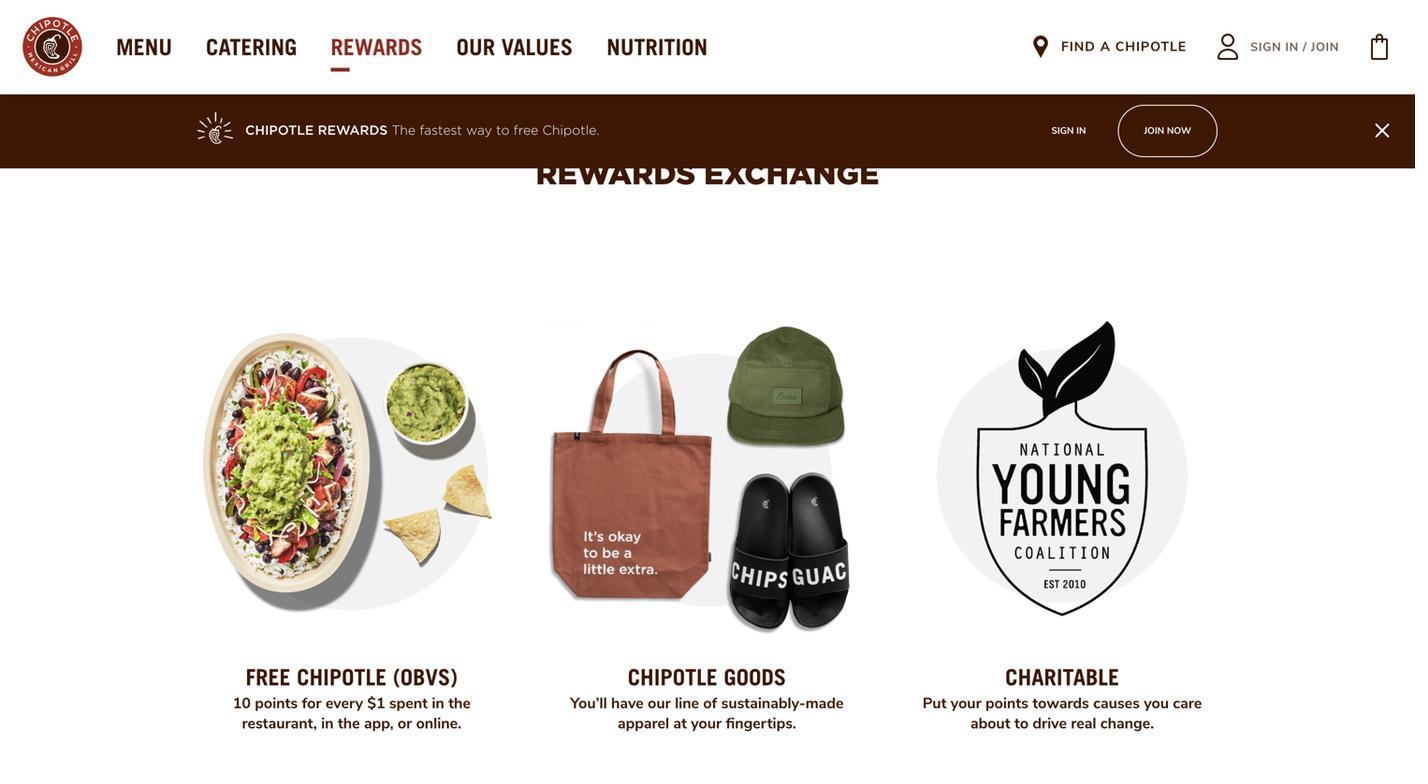 Task type: locate. For each thing, give the bounding box(es) containing it.
towards
[[1033, 694, 1090, 714]]

in left "/"
[[1286, 39, 1299, 55]]

sign in button
[[1041, 116, 1098, 146]]

chipotle.
[[543, 125, 600, 138]]

to
[[496, 125, 510, 138], [1015, 714, 1029, 734]]

to left "drive"
[[1015, 714, 1029, 734]]

group 26 image
[[198, 112, 234, 145]]

free chipotle (obvs) 10 points for every $1 spent in the restaurant, in the app, or online.
[[233, 664, 471, 734]]

chipotle
[[245, 125, 314, 138], [297, 664, 387, 691], [628, 664, 718, 691]]

0 horizontal spatial your
[[691, 714, 722, 734]]

2 points from the left
[[986, 694, 1029, 714]]

chipotle right group 26 icon
[[245, 125, 314, 138]]

in
[[1286, 39, 1299, 55], [432, 694, 445, 714], [321, 714, 334, 734]]

find a chipotle link
[[1062, 38, 1187, 56]]

causes
[[1094, 694, 1140, 714]]

points left "drive"
[[986, 694, 1029, 714]]

0 horizontal spatial to
[[496, 125, 510, 138]]

chipotle for rewards
[[245, 125, 314, 138]]

to left free
[[496, 125, 510, 138]]

points
[[255, 694, 298, 714], [986, 694, 1029, 714]]

nutrition
[[607, 33, 708, 60]]

chipotle inside chipotle goods you'll have our line of sustainably-made apparel at your fingertips.
[[628, 664, 718, 691]]

points down free
[[255, 694, 298, 714]]

the left app,
[[338, 714, 360, 734]]

2 horizontal spatial in
[[1286, 39, 1299, 55]]

rewards down chipotle.
[[536, 156, 696, 191]]

a
[[1101, 38, 1111, 56]]

put
[[923, 694, 947, 714]]

you
[[1144, 694, 1169, 714]]

drive
[[1033, 714, 1067, 734]]

catering link
[[206, 33, 297, 60]]

made
[[806, 694, 844, 714]]

in down (obvs)
[[432, 694, 445, 714]]

every
[[326, 694, 363, 714]]

all
[[543, 45, 680, 126]]

find
[[1062, 38, 1096, 56]]

chipotle up the every
[[297, 664, 387, 691]]

1 vertical spatial to
[[1015, 714, 1029, 734]]

in right restaurant,
[[321, 714, 334, 734]]

sign in
[[1052, 125, 1087, 137]]

chipotle for goods
[[628, 664, 718, 691]]

join now button
[[1118, 105, 1218, 157]]

rewards up "the"
[[331, 33, 423, 60]]

1 horizontal spatial to
[[1015, 714, 1029, 734]]

fingertips.
[[726, 714, 797, 734]]

our values link
[[457, 33, 573, 60]]

rewards
[[331, 33, 423, 60], [318, 125, 388, 138], [536, 156, 696, 191]]

care
[[1173, 694, 1202, 714]]

values
[[502, 33, 573, 60]]

0 vertical spatial rewards
[[331, 33, 423, 60]]

charitable
[[1006, 664, 1120, 691]]

rewards left "the"
[[318, 125, 388, 138]]

your right "put"
[[951, 694, 982, 714]]

find a chipotle
[[1062, 38, 1187, 56]]

chipotle up our
[[628, 664, 718, 691]]

the down (obvs)
[[449, 694, 471, 714]]

chipotle goods you'll have our line of sustainably-made apparel at your fingertips.
[[571, 664, 844, 734]]

your right the at
[[691, 714, 722, 734]]

10
[[233, 694, 251, 714]]

all new
[[543, 45, 872, 126]]

1 horizontal spatial your
[[951, 694, 982, 714]]

2 vertical spatial rewards
[[536, 156, 696, 191]]

sign
[[1052, 125, 1074, 137]]

join
[[1145, 125, 1165, 137]]

1 points from the left
[[255, 694, 298, 714]]

sign in / join heading
[[1251, 39, 1340, 55]]

sustainably-
[[722, 694, 806, 714]]

1 vertical spatial rewards
[[318, 125, 388, 138]]

the
[[392, 125, 416, 138]]

join now
[[1145, 125, 1192, 137]]

change.
[[1101, 714, 1155, 734]]

rewards for rewards link
[[331, 33, 423, 60]]

add to bag image
[[1358, 24, 1403, 69]]

0 horizontal spatial points
[[255, 694, 298, 714]]

rewards link
[[331, 33, 423, 60]]

app,
[[364, 714, 394, 734]]

goods
[[724, 664, 787, 691]]

chipotle rewards the fastest way to free chipotle.
[[245, 125, 600, 138]]

1 horizontal spatial points
[[986, 694, 1029, 714]]

0 vertical spatial to
[[496, 125, 510, 138]]

for
[[302, 694, 322, 714]]

your
[[951, 694, 982, 714], [691, 714, 722, 734]]

to inside charitable put your points towards causes you care about to drive real change.
[[1015, 714, 1029, 734]]

the
[[449, 694, 471, 714], [338, 714, 360, 734]]



Task type: vqa. For each thing, say whether or not it's contained in the screenshot.
No image
no



Task type: describe. For each thing, give the bounding box(es) containing it.
1 horizontal spatial the
[[449, 694, 471, 714]]

charitable put your points towards causes you care about to drive real change.
[[923, 664, 1202, 734]]

points inside charitable put your points towards causes you care about to drive real change.
[[986, 694, 1029, 714]]

join
[[1312, 39, 1340, 55]]

now
[[1167, 125, 1192, 137]]

restaurant,
[[242, 714, 317, 734]]

line
[[675, 694, 699, 714]]

new
[[699, 45, 872, 126]]

have
[[611, 694, 644, 714]]

about
[[971, 714, 1011, 734]]

1 horizontal spatial in
[[432, 694, 445, 714]]

fastest
[[420, 125, 462, 138]]

chipotle
[[1116, 38, 1187, 56]]

catering
[[206, 33, 297, 60]]

rewards exchange
[[536, 156, 880, 191]]

you'll
[[571, 694, 607, 714]]

your inside charitable put your points towards causes you care about to drive real change.
[[951, 694, 982, 714]]

free
[[514, 125, 539, 138]]

menu
[[116, 33, 172, 60]]

find a chipotle image
[[1030, 36, 1052, 58]]

0 horizontal spatial the
[[338, 714, 360, 734]]

exchange
[[704, 156, 880, 191]]

our
[[457, 33, 495, 60]]

in
[[1077, 125, 1087, 137]]

chipotle mexican grill image
[[22, 17, 82, 77]]

way
[[466, 125, 492, 138]]

points inside free chipotle (obvs) 10 points for every $1 spent in the restaurant, in the app, or online.
[[255, 694, 298, 714]]

sign in / join
[[1251, 39, 1340, 55]]

apparel
[[618, 714, 669, 734]]

online.
[[416, 714, 462, 734]]

our values
[[457, 33, 573, 60]]

chipotle inside free chipotle (obvs) 10 points for every $1 spent in the restaurant, in the app, or online.
[[297, 664, 387, 691]]

0 horizontal spatial in
[[321, 714, 334, 734]]

$1
[[367, 694, 385, 714]]

sign in image
[[1206, 24, 1251, 69]]

nutrition link
[[607, 33, 708, 60]]

of
[[704, 694, 717, 714]]

or
[[398, 714, 412, 734]]

rewards for rewards exchange
[[536, 156, 696, 191]]

(obvs)
[[393, 664, 458, 691]]

real
[[1071, 714, 1097, 734]]

at
[[674, 714, 687, 734]]

menu link
[[116, 33, 172, 60]]

spent
[[389, 694, 428, 714]]

sign
[[1251, 39, 1282, 55]]

/
[[1303, 39, 1308, 55]]

our
[[648, 694, 671, 714]]

your inside chipotle goods you'll have our line of sustainably-made apparel at your fingertips.
[[691, 714, 722, 734]]

free
[[246, 664, 291, 691]]



